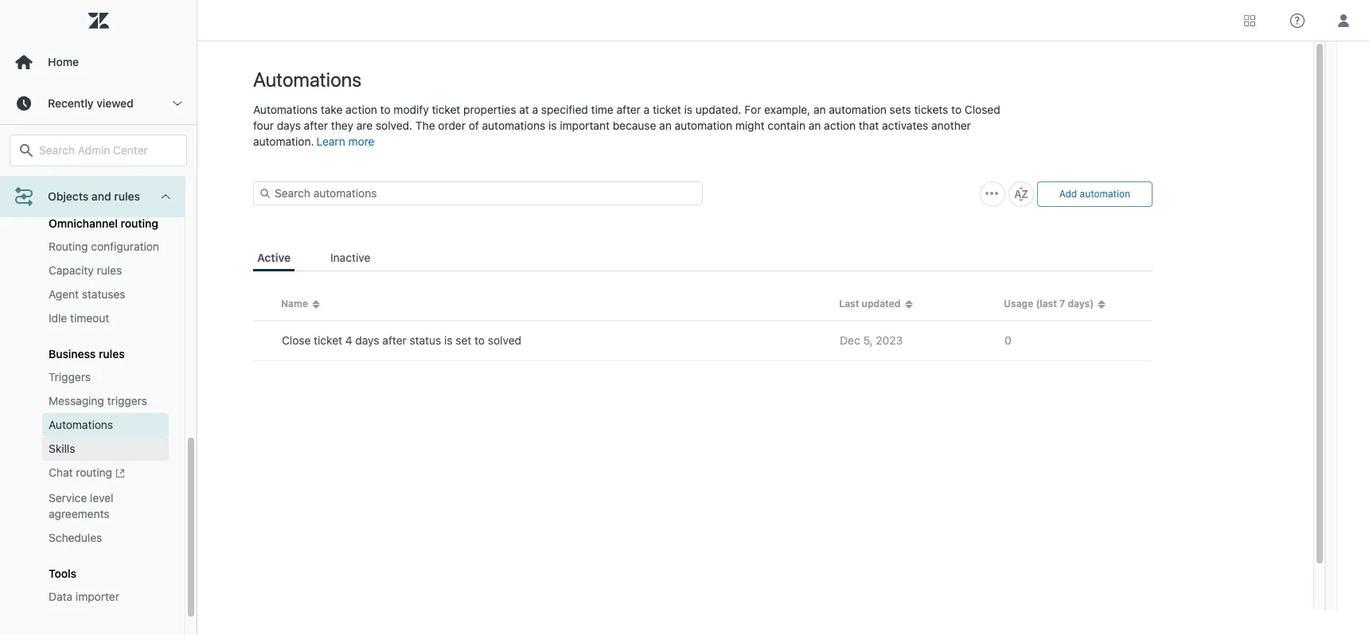 Task type: vqa. For each thing, say whether or not it's contained in the screenshot.
the People dropdown button
no



Task type: locate. For each thing, give the bounding box(es) containing it.
business rules
[[49, 347, 125, 361]]

capacity rules
[[49, 264, 122, 277]]

skills element
[[49, 441, 75, 457]]

data
[[49, 590, 73, 603]]

routing configuration
[[49, 240, 159, 253]]

business
[[49, 347, 96, 361]]

objects inside group
[[49, 181, 88, 195]]

skills link
[[42, 437, 169, 461]]

service
[[49, 491, 87, 504]]

objects and rules group
[[0, 0, 185, 622]]

tree item
[[0, 0, 185, 622]]

none search field inside 'primary' element
[[2, 135, 195, 166]]

rules right and on the left top
[[114, 189, 140, 203]]

0 horizontal spatial routing
[[76, 466, 112, 480]]

business rules element
[[49, 347, 125, 361]]

rules up "triggers" link
[[99, 347, 125, 361]]

None search field
[[2, 135, 195, 166]]

routing
[[49, 240, 88, 253]]

1 horizontal spatial routing
[[121, 217, 158, 230]]

objects inside dropdown button
[[48, 189, 89, 203]]

0 vertical spatial rules
[[114, 189, 140, 203]]

user menu image
[[1334, 10, 1354, 31]]

recently
[[48, 96, 94, 110]]

messaging
[[49, 394, 104, 408]]

2 vertical spatial rules
[[99, 347, 125, 361]]

routing for chat routing
[[76, 466, 112, 480]]

zendesk products image
[[1244, 15, 1256, 26]]

1 vertical spatial routing
[[76, 466, 112, 480]]

capacity rules element
[[49, 263, 122, 279]]

objects
[[49, 181, 88, 195], [48, 189, 89, 203]]

triggers link
[[42, 366, 169, 390]]

automations element
[[49, 417, 113, 433]]

routing configuration link
[[42, 235, 169, 259]]

data importer link
[[42, 585, 169, 609]]

rules inside the objects and rules dropdown button
[[114, 189, 140, 203]]

help image
[[1291, 13, 1305, 27]]

agent statuses
[[49, 288, 125, 301]]

objects element
[[49, 180, 88, 196]]

objects up omnichannel
[[48, 189, 89, 203]]

service level agreements
[[49, 491, 113, 520]]

rules inside capacity rules "element"
[[97, 264, 122, 277]]

timeout
[[70, 312, 109, 325]]

1 vertical spatial rules
[[97, 264, 122, 277]]

objects and rules
[[48, 189, 140, 203]]

service level agreements link
[[42, 486, 169, 526]]

messaging triggers element
[[49, 394, 147, 409]]

objects left and on the left top
[[49, 181, 88, 195]]

rules down the routing configuration link
[[97, 264, 122, 277]]

0 vertical spatial routing
[[121, 217, 158, 230]]

chat routing
[[49, 466, 112, 480]]

routing up level
[[76, 466, 112, 480]]

routing up the configuration
[[121, 217, 158, 230]]

agreements
[[49, 507, 109, 520]]

agent
[[49, 288, 79, 301]]

objects for objects and rules
[[48, 189, 89, 203]]

idle timeout
[[49, 312, 109, 325]]

agent statuses link
[[42, 283, 169, 307]]

routing
[[121, 217, 158, 230], [76, 466, 112, 480]]

tree item containing objects
[[0, 0, 185, 622]]

rules
[[114, 189, 140, 203], [97, 264, 122, 277], [99, 347, 125, 361]]



Task type: describe. For each thing, give the bounding box(es) containing it.
omnichannel routing element
[[49, 217, 158, 230]]

idle timeout link
[[42, 307, 169, 331]]

capacity
[[49, 264, 94, 277]]

home button
[[0, 41, 197, 83]]

service level agreements element
[[49, 490, 162, 522]]

chat routing link
[[42, 461, 169, 486]]

chat routing element
[[49, 465, 125, 482]]

primary element
[[0, 0, 197, 635]]

recently viewed button
[[0, 83, 197, 124]]

schedules link
[[42, 526, 169, 550]]

triggers
[[107, 394, 147, 408]]

statuses
[[82, 288, 125, 301]]

home
[[48, 55, 79, 68]]

rules for business rules
[[99, 347, 125, 361]]

schedules
[[49, 531, 102, 544]]

objects and rules button
[[0, 176, 185, 217]]

recently viewed
[[48, 96, 134, 110]]

idle
[[49, 312, 67, 325]]

messaging triggers
[[49, 394, 147, 408]]

data importer
[[49, 590, 119, 603]]

tools
[[49, 567, 76, 580]]

objects for objects
[[49, 181, 88, 195]]

capacity rules link
[[42, 259, 169, 283]]

omnichannel routing
[[49, 217, 158, 230]]

data importer element
[[49, 589, 119, 605]]

importer
[[76, 590, 119, 603]]

agent statuses element
[[49, 287, 125, 303]]

messaging triggers link
[[42, 390, 169, 413]]

skills
[[49, 442, 75, 456]]

and
[[92, 189, 111, 203]]

tools element
[[49, 567, 76, 580]]

automations link
[[42, 413, 169, 437]]

omnichannel
[[49, 217, 118, 230]]

tree item inside 'primary' element
[[0, 0, 185, 622]]

triggers
[[49, 370, 91, 384]]

configuration
[[91, 240, 159, 253]]

Search Admin Center field
[[39, 143, 177, 158]]

routing configuration element
[[49, 239, 159, 255]]

viewed
[[97, 96, 134, 110]]

schedules element
[[49, 530, 102, 546]]

objects link
[[42, 176, 169, 200]]

routing for omnichannel routing
[[121, 217, 158, 230]]

automations
[[49, 418, 113, 432]]

chat
[[49, 466, 73, 480]]

rules for capacity rules
[[97, 264, 122, 277]]

level
[[90, 491, 113, 504]]

triggers element
[[49, 370, 91, 386]]

idle timeout element
[[49, 311, 109, 327]]



